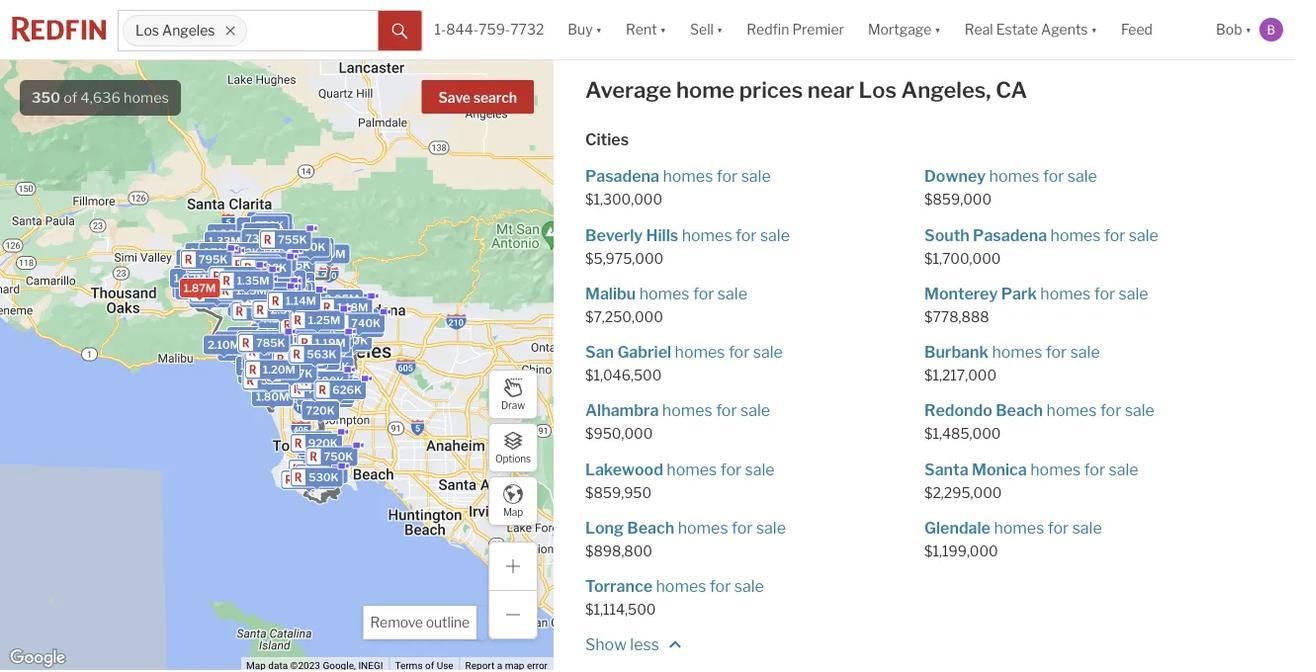 Task type: describe. For each thing, give the bounding box(es) containing it.
0 vertical spatial 1.33m
[[208, 235, 241, 248]]

1 vertical spatial 820k
[[320, 449, 349, 461]]

mortgage ▾
[[868, 21, 941, 38]]

rent ▾ button
[[626, 0, 666, 59]]

3.49m
[[311, 328, 345, 341]]

0 horizontal spatial 1.60m
[[221, 251, 255, 264]]

homes inside lakewood homes for sale $859,950
[[667, 460, 717, 479]]

redondo
[[924, 401, 992, 421]]

beverly
[[585, 226, 643, 245]]

593k
[[317, 387, 347, 400]]

google image
[[5, 646, 70, 671]]

2.10m
[[208, 339, 240, 352]]

752k
[[231, 246, 260, 259]]

1 vertical spatial 1.33m
[[193, 292, 226, 304]]

1 horizontal spatial 710k
[[296, 353, 324, 365]]

sell ▾ button
[[678, 0, 735, 59]]

feed button
[[1109, 0, 1204, 59]]

homes inside glendale homes for sale $1,199,000
[[994, 519, 1044, 538]]

0 vertical spatial 525k
[[292, 370, 321, 382]]

2.00m
[[222, 345, 257, 358]]

1.48m
[[268, 368, 301, 381]]

0 vertical spatial 1.19m
[[310, 320, 341, 333]]

homes inside monterey park homes for sale $778,888
[[1040, 284, 1091, 304]]

0 horizontal spatial 950k
[[252, 376, 282, 388]]

972k
[[203, 246, 232, 259]]

sale inside the torrance homes for sale $1,114,500
[[734, 577, 764, 596]]

706k
[[299, 372, 329, 385]]

0 vertical spatial 820k
[[259, 244, 289, 257]]

745k down 1.27m
[[350, 321, 380, 334]]

homes inside beverly hills homes for sale $5,975,000
[[682, 226, 732, 245]]

buy ▾ button
[[556, 0, 614, 59]]

homes inside downey homes for sale $859,000
[[989, 167, 1039, 186]]

520k
[[325, 381, 355, 394]]

cities heading
[[585, 130, 1263, 151]]

877k
[[298, 318, 326, 331]]

1.47m
[[293, 468, 325, 480]]

18.0m
[[255, 327, 288, 339]]

2 vertical spatial 515k
[[308, 465, 336, 478]]

▾ for sell ▾
[[717, 21, 723, 38]]

720k
[[306, 404, 335, 417]]

1 horizontal spatial 950k
[[285, 343, 316, 356]]

for inside beverly hills homes for sale $5,975,000
[[735, 226, 757, 245]]

pasadena inside pasadena homes for sale $1,300,000
[[585, 167, 659, 186]]

3.50m
[[261, 296, 295, 309]]

0 vertical spatial 325k
[[339, 336, 368, 348]]

sale inside monterey park homes for sale $778,888
[[1119, 284, 1148, 304]]

3.40m
[[247, 354, 281, 367]]

mortgage ▾ button
[[856, 0, 953, 59]]

homes right 4,636
[[124, 89, 169, 106]]

635k
[[245, 262, 275, 274]]

0 horizontal spatial 1.08m
[[256, 270, 289, 282]]

338k
[[260, 269, 290, 282]]

1 vertical spatial 1.31m
[[263, 360, 293, 373]]

$1,199,000
[[924, 543, 998, 560]]

1 horizontal spatial 660k
[[297, 246, 327, 259]]

3.88m
[[273, 327, 308, 339]]

1 vertical spatial 735k
[[215, 258, 244, 271]]

2 vertical spatial 400k
[[311, 383, 342, 396]]

park
[[1001, 284, 1037, 304]]

1.55m
[[284, 333, 317, 346]]

0 vertical spatial 540k
[[327, 305, 357, 318]]

0 vertical spatial 515k
[[265, 242, 293, 255]]

0 horizontal spatial 295k
[[180, 253, 210, 266]]

alhambra homes for sale $950,000
[[585, 401, 770, 443]]

1 vertical spatial 2.80m
[[242, 358, 277, 371]]

0 vertical spatial 400k
[[313, 308, 344, 321]]

0 vertical spatial 2.20m
[[204, 278, 238, 291]]

1.39m
[[251, 283, 284, 296]]

0 vertical spatial 925k
[[278, 286, 307, 299]]

1.09m
[[248, 374, 282, 387]]

l
[[630, 636, 634, 655]]

sell ▾
[[690, 21, 723, 38]]

875k
[[319, 323, 348, 336]]

monterey park homes for sale $778,888
[[924, 284, 1148, 326]]

1 horizontal spatial 680k
[[295, 241, 326, 254]]

1 horizontal spatial 1.08m
[[319, 327, 352, 339]]

0 horizontal spatial 1.04m
[[207, 261, 240, 274]]

0 horizontal spatial 640k
[[245, 225, 276, 238]]

8.00m
[[273, 315, 308, 328]]

1 vertical spatial 640k
[[297, 371, 327, 384]]

$7,250,000
[[585, 309, 663, 326]]

rent ▾
[[626, 21, 666, 38]]

475k
[[245, 274, 274, 287]]

1 vertical spatial 925k
[[306, 367, 336, 380]]

625k
[[261, 292, 290, 305]]

1 vertical spatial 400k
[[308, 328, 339, 341]]

670k
[[319, 332, 349, 344]]

downey homes for sale $859,000
[[924, 167, 1097, 209]]

758k
[[249, 242, 278, 255]]

0 vertical spatial los
[[135, 22, 159, 39]]

1 vertical spatial 785k
[[256, 336, 285, 349]]

santa monica homes for sale $2,295,000
[[924, 460, 1138, 502]]

1-844-759-7732 link
[[434, 21, 544, 38]]

1.16m
[[211, 282, 242, 294]]

beach for redondo beach
[[996, 401, 1043, 421]]

0 vertical spatial 1.87m
[[184, 282, 216, 295]]

mortgage ▾ button
[[868, 0, 941, 59]]

2.05m
[[325, 293, 359, 305]]

2.78m
[[283, 324, 317, 337]]

torrance
[[585, 577, 653, 596]]

745k up 725k
[[301, 241, 330, 254]]

1 vertical spatial 1.75m
[[243, 360, 275, 373]]

1 horizontal spatial 1.04m
[[269, 342, 302, 355]]

for inside long beach homes for sale $898,800
[[732, 519, 753, 538]]

0 horizontal spatial 505k
[[250, 258, 280, 271]]

760k
[[293, 331, 322, 344]]

for inside glendale homes for sale $1,199,000
[[1048, 519, 1069, 538]]

0 vertical spatial 840k
[[217, 255, 247, 268]]

0 horizontal spatial 325k
[[306, 378, 335, 390]]

2.08m
[[284, 333, 319, 346]]

1 horizontal spatial 465k
[[316, 336, 346, 349]]

445k
[[331, 316, 361, 329]]

1 horizontal spatial los
[[859, 77, 897, 103]]

bob
[[1216, 21, 1242, 38]]

856k
[[255, 279, 285, 292]]

1.14m
[[285, 294, 316, 307]]

1 vertical spatial 695k
[[317, 338, 347, 351]]

418k
[[269, 281, 297, 294]]

790k
[[189, 276, 218, 289]]

1.07m
[[285, 346, 317, 358]]

3.33m
[[232, 301, 266, 313]]

homes inside malibu homes for sale $7,250,000
[[639, 284, 690, 304]]

1 horizontal spatial 510k
[[248, 258, 277, 271]]

1.95m
[[207, 287, 240, 300]]

0 vertical spatial 563k
[[348, 321, 378, 334]]

user photo image
[[1259, 18, 1283, 42]]

671k
[[288, 311, 315, 324]]

1 vertical spatial 1.80m
[[242, 368, 275, 381]]

920k
[[308, 437, 338, 450]]

459k
[[307, 321, 337, 334]]

360k
[[325, 381, 356, 394]]

385k
[[275, 347, 305, 360]]

rent ▾ button
[[614, 0, 678, 59]]

homes inside redondo beach homes for sale $1,485,000
[[1046, 401, 1097, 421]]

los angeles
[[135, 22, 215, 39]]

726k
[[258, 261, 287, 274]]

0 vertical spatial 710k
[[256, 251, 284, 264]]

1-844-759-7732
[[434, 21, 544, 38]]

map region
[[0, 0, 633, 671]]

remove los angeles image
[[224, 25, 236, 37]]

0 vertical spatial 2.80m
[[262, 340, 297, 353]]

1.89m
[[302, 309, 335, 322]]

1 vertical spatial 680k
[[261, 254, 291, 267]]

1 vertical spatial 510k
[[218, 279, 247, 292]]

1.27m
[[337, 297, 369, 310]]

626k
[[332, 384, 362, 397]]

average home prices near los angeles, ca
[[585, 77, 1027, 103]]

1 horizontal spatial 505k
[[312, 379, 342, 392]]

2.85m
[[260, 289, 294, 301]]

buy ▾
[[568, 21, 602, 38]]

premier
[[792, 21, 844, 38]]

1.78m
[[262, 345, 295, 358]]

real estate agents ▾
[[965, 21, 1097, 38]]

2 vertical spatial 1.80m
[[256, 391, 289, 404]]

0 horizontal spatial 1.35m
[[237, 274, 269, 287]]

0 vertical spatial 1.37m
[[204, 277, 236, 290]]

0 horizontal spatial 1.18m
[[240, 338, 271, 350]]

malibu
[[585, 284, 636, 304]]

$1,046,500
[[585, 368, 662, 384]]

645k
[[254, 263, 283, 276]]

795k
[[198, 253, 228, 266]]

280k
[[193, 255, 223, 268]]

725k
[[282, 258, 311, 271]]

1 vertical spatial 540k
[[313, 468, 343, 481]]

beach for long beach
[[627, 519, 674, 538]]

2.73m
[[239, 297, 272, 309]]

save
[[438, 89, 470, 106]]



Task type: locate. For each thing, give the bounding box(es) containing it.
0 vertical spatial 1.80m
[[320, 311, 353, 324]]

for inside south pasadena homes for sale $1,700,000
[[1104, 226, 1125, 245]]

1 vertical spatial 563k
[[307, 348, 336, 361]]

0 horizontal spatial 1.30m
[[255, 336, 288, 349]]

640k
[[245, 225, 276, 238], [297, 371, 327, 384]]

950k
[[285, 343, 316, 356], [252, 376, 282, 388]]

for inside lakewood homes for sale $859,950
[[720, 460, 742, 479]]

6 ▾ from the left
[[1245, 21, 1252, 38]]

0 vertical spatial 1.60m
[[221, 251, 255, 264]]

1 vertical spatial 485k
[[307, 463, 336, 476]]

765k
[[341, 319, 370, 332]]

4 ▾ from the left
[[935, 21, 941, 38]]

beach down burbank homes for sale $1,217,000 at right bottom
[[996, 401, 1043, 421]]

pasadena up $1,300,000
[[585, 167, 659, 186]]

1.06m
[[255, 334, 288, 347], [255, 368, 288, 381]]

5 ▾ from the left
[[1091, 21, 1097, 38]]

7.35m
[[262, 312, 296, 325]]

homes right "hills"
[[682, 226, 732, 245]]

1 vertical spatial 1.58m
[[259, 350, 292, 363]]

▾ for mortgage ▾
[[935, 21, 941, 38]]

1 1.06m from the top
[[255, 334, 288, 347]]

▾ right sell
[[717, 21, 723, 38]]

ca
[[996, 77, 1027, 103]]

549k
[[191, 272, 221, 285]]

for inside the torrance homes for sale $1,114,500
[[710, 577, 731, 596]]

0 vertical spatial 630k
[[257, 238, 287, 251]]

remove outline
[[370, 614, 470, 631]]

pasadena down downey homes for sale $859,000
[[973, 226, 1047, 245]]

0 horizontal spatial 695k
[[200, 273, 230, 286]]

0 vertical spatial 900k
[[273, 316, 304, 329]]

230k
[[302, 451, 331, 464]]

san gabriel homes for sale $1,046,500
[[585, 343, 783, 384]]

1 vertical spatial 525k
[[301, 389, 330, 402]]

homes right gabriel
[[675, 343, 725, 362]]

2.34m
[[270, 304, 305, 317]]

788k
[[227, 270, 256, 283]]

3.15m
[[222, 335, 254, 348]]

1.23m
[[284, 333, 316, 345]]

1.01m
[[318, 312, 349, 325]]

pasadena inside south pasadena homes for sale $1,700,000
[[973, 226, 1047, 245]]

1.15m
[[236, 284, 267, 297], [277, 285, 308, 298], [308, 466, 338, 479]]

for inside pasadena homes for sale $1,300,000
[[716, 167, 738, 186]]

real
[[965, 21, 993, 38]]

0 vertical spatial 1.18m
[[337, 301, 368, 314]]

beach up $898,800 at the bottom of the page
[[627, 519, 674, 538]]

homes down santa monica homes for sale $2,295,000 at the right of the page
[[994, 519, 1044, 538]]

$1,217,000
[[924, 368, 997, 384]]

735k up '595k'
[[215, 258, 244, 271]]

0 vertical spatial 695k
[[200, 273, 230, 286]]

820k up 726k in the top left of the page
[[259, 244, 289, 257]]

2.26m
[[264, 303, 298, 316]]

1 vertical spatial 295k
[[303, 443, 333, 456]]

1.87m
[[184, 282, 216, 295], [307, 319, 339, 332]]

820k down '885k'
[[320, 449, 349, 461]]

▾ right bob
[[1245, 21, 1252, 38]]

650k
[[251, 215, 281, 228], [214, 247, 244, 260], [272, 267, 302, 280], [269, 324, 300, 336], [283, 342, 313, 355]]

0 vertical spatial 1.08m
[[256, 270, 289, 282]]

real estate agents ▾ link
[[965, 0, 1097, 59]]

draw
[[501, 400, 525, 411]]

3.21m
[[261, 332, 293, 345]]

620k
[[259, 216, 288, 229], [278, 253, 307, 266], [298, 355, 327, 368], [312, 369, 342, 382]]

0 vertical spatial 640k
[[245, 225, 276, 238]]

350 of 4,636 homes
[[32, 89, 169, 106]]

1.43m
[[257, 371, 289, 384]]

homes inside santa monica homes for sale $2,295,000
[[1030, 460, 1081, 479]]

4 units
[[271, 293, 308, 306]]

ess
[[634, 636, 659, 655]]

910k
[[273, 273, 301, 286]]

sale inside alhambra homes for sale $950,000
[[740, 401, 770, 421]]

homes up $7,250,000
[[639, 284, 690, 304]]

1.80m
[[320, 311, 353, 324], [242, 368, 275, 381], [256, 391, 289, 404]]

1.37m
[[204, 277, 236, 290], [285, 301, 317, 314], [280, 336, 312, 349]]

homes inside alhambra homes for sale $950,000
[[662, 401, 712, 421]]

options
[[495, 453, 531, 465]]

redondo beach homes for sale $1,485,000
[[924, 401, 1154, 443]]

0 vertical spatial 1.04m
[[207, 261, 240, 274]]

▾ for bob ▾
[[1245, 21, 1252, 38]]

1 horizontal spatial 1.87m
[[307, 319, 339, 332]]

beach inside long beach homes for sale $898,800
[[627, 519, 674, 538]]

beach
[[996, 401, 1043, 421], [627, 519, 674, 538]]

0 vertical spatial 1.75m
[[275, 325, 307, 338]]

los left the angeles
[[135, 22, 159, 39]]

1 horizontal spatial 1.35m
[[316, 305, 349, 318]]

925k
[[278, 286, 307, 299], [306, 367, 336, 380]]

sale inside glendale homes for sale $1,199,000
[[1072, 519, 1102, 538]]

homes right park
[[1040, 284, 1091, 304]]

0 vertical spatial 680k
[[295, 241, 326, 254]]

2 1.06m from the top
[[255, 368, 288, 381]]

0 vertical spatial 785k
[[261, 237, 291, 250]]

0 vertical spatial 1.90m
[[242, 248, 275, 261]]

0 vertical spatial 1.06m
[[255, 334, 288, 347]]

1 vertical spatial 2.20m
[[256, 343, 290, 356]]

1.98m
[[261, 289, 294, 302]]

3.45m
[[250, 354, 284, 367]]

680k up 338k
[[261, 254, 291, 267]]

1 vertical spatial beach
[[627, 519, 674, 538]]

homes inside burbank homes for sale $1,217,000
[[992, 343, 1042, 362]]

0 vertical spatial 1.58m
[[288, 315, 321, 327]]

▾ right agents
[[1091, 21, 1097, 38]]

600k
[[197, 245, 227, 257], [222, 273, 253, 285], [276, 281, 307, 294], [302, 377, 332, 390]]

1 horizontal spatial 1.60m
[[271, 292, 304, 305]]

1.18m up 1.85m
[[240, 338, 271, 350]]

0 vertical spatial 485k
[[320, 387, 350, 400]]

3.55m
[[244, 293, 278, 306]]

0 horizontal spatial 1.31m
[[226, 284, 257, 297]]

1 horizontal spatial 295k
[[303, 443, 333, 456]]

show l ess
[[585, 636, 663, 655]]

2.80m
[[262, 340, 297, 353], [242, 358, 277, 371]]

0 vertical spatial 1.35m
[[237, 274, 269, 287]]

▾ right buy
[[596, 21, 602, 38]]

1 ▾ from the left
[[596, 21, 602, 38]]

▾
[[596, 21, 602, 38], [660, 21, 666, 38], [717, 21, 723, 38], [935, 21, 941, 38], [1091, 21, 1097, 38], [1245, 21, 1252, 38]]

1 horizontal spatial 1.90m
[[306, 319, 339, 332]]

1 vertical spatial 1.37m
[[285, 301, 317, 314]]

735k down 770k
[[245, 232, 274, 245]]

1.33m up '795k'
[[208, 235, 241, 248]]

$1,114,500
[[585, 602, 656, 619]]

1 vertical spatial pasadena
[[973, 226, 1047, 245]]

sale inside santa monica homes for sale $2,295,000
[[1109, 460, 1138, 479]]

0 vertical spatial pasadena
[[585, 167, 659, 186]]

0 horizontal spatial beach
[[627, 519, 674, 538]]

1 vertical spatial 472k
[[298, 366, 327, 378]]

563k down 1.27m
[[348, 321, 378, 334]]

south
[[924, 226, 970, 245]]

2 ▾ from the left
[[660, 21, 666, 38]]

$1,300,000
[[585, 192, 662, 209]]

homes inside san gabriel homes for sale $1,046,500
[[675, 343, 725, 362]]

1 vertical spatial 1.06m
[[255, 368, 288, 381]]

monterey
[[924, 284, 998, 304]]

homes down lakewood homes for sale $859,950 at the bottom
[[678, 519, 728, 538]]

homes inside pasadena homes for sale $1,300,000
[[663, 167, 713, 186]]

sale inside malibu homes for sale $7,250,000
[[718, 284, 747, 304]]

1 horizontal spatial 695k
[[317, 338, 347, 351]]

1 vertical spatial 1.87m
[[307, 319, 339, 332]]

1 horizontal spatial 472k
[[344, 313, 373, 326]]

480k
[[257, 239, 288, 251], [252, 256, 282, 269], [318, 375, 348, 388], [310, 384, 340, 397]]

0 horizontal spatial 563k
[[307, 348, 336, 361]]

1 horizontal spatial 640k
[[297, 371, 327, 384]]

homes down burbank homes for sale $1,217,000 at right bottom
[[1046, 401, 1097, 421]]

2.64m
[[266, 334, 301, 347]]

1 vertical spatial 1.19m
[[315, 337, 346, 350]]

0 horizontal spatial 1.87m
[[184, 282, 216, 295]]

0 horizontal spatial 510k
[[218, 279, 247, 292]]

1.33m down 790k
[[193, 292, 226, 304]]

▾ for buy ▾
[[596, 21, 602, 38]]

glendale
[[924, 519, 990, 538]]

1 vertical spatial 1.60m
[[271, 292, 304, 305]]

1.10m
[[251, 356, 282, 369]]

0 vertical spatial 505k
[[250, 258, 280, 271]]

1 vertical spatial 630k
[[261, 286, 291, 299]]

homes down san gabriel homes for sale $1,046,500 at the bottom
[[662, 401, 712, 421]]

sale inside pasadena homes for sale $1,300,000
[[741, 167, 771, 186]]

0 horizontal spatial 735k
[[215, 258, 244, 271]]

homes down monterey park homes for sale $778,888 on the right top
[[992, 343, 1042, 362]]

515k
[[265, 242, 293, 255], [284, 368, 312, 381], [308, 465, 336, 478]]

sale inside redondo beach homes for sale $1,485,000
[[1125, 401, 1154, 421]]

1 horizontal spatial 1.31m
[[263, 360, 293, 373]]

1 vertical spatial los
[[859, 77, 897, 103]]

sale
[[741, 167, 771, 186], [1067, 167, 1097, 186], [760, 226, 790, 245], [1129, 226, 1158, 245], [718, 284, 747, 304], [1119, 284, 1148, 304], [753, 343, 783, 362], [1070, 343, 1100, 362], [740, 401, 770, 421], [1125, 401, 1154, 421], [745, 460, 775, 479], [1109, 460, 1138, 479], [756, 519, 786, 538], [1072, 519, 1102, 538], [734, 577, 764, 596]]

1 horizontal spatial 1.30m
[[305, 318, 337, 331]]

0 horizontal spatial 660k
[[261, 251, 292, 264]]

for inside downey homes for sale $859,000
[[1043, 167, 1064, 186]]

685k
[[211, 257, 241, 270], [220, 265, 250, 277]]

2.42m
[[305, 307, 339, 319]]

for inside monterey park homes for sale $778,888
[[1094, 284, 1115, 304]]

for
[[716, 167, 738, 186], [1043, 167, 1064, 186], [735, 226, 757, 245], [1104, 226, 1125, 245], [693, 284, 714, 304], [1094, 284, 1115, 304], [728, 343, 750, 362], [1046, 343, 1067, 362], [716, 401, 737, 421], [1100, 401, 1121, 421], [720, 460, 742, 479], [1084, 460, 1105, 479], [732, 519, 753, 538], [1048, 519, 1069, 538], [710, 577, 731, 596]]

rent
[[626, 21, 657, 38]]

sale inside lakewood homes for sale $859,950
[[745, 460, 775, 479]]

beach inside redondo beach homes for sale $1,485,000
[[996, 401, 1043, 421]]

680k up 725k
[[295, 241, 326, 254]]

575k
[[205, 259, 234, 272]]

0 vertical spatial 735k
[[245, 232, 274, 245]]

homes right downey in the right top of the page
[[989, 167, 1039, 186]]

745k up 726k in the top left of the page
[[256, 245, 285, 258]]

0 horizontal spatial 2.20m
[[204, 278, 238, 291]]

857k
[[242, 272, 271, 285]]

2.15m
[[261, 296, 294, 308]]

1 vertical spatial 1.18m
[[240, 338, 271, 350]]

homes inside the torrance homes for sale $1,114,500
[[656, 577, 706, 596]]

submit search image
[[392, 23, 408, 39]]

3 ▾ from the left
[[717, 21, 723, 38]]

2 vertical spatial 1.37m
[[280, 336, 312, 349]]

1.93m
[[257, 348, 290, 361]]

1 horizontal spatial 1.18m
[[337, 301, 368, 314]]

0 horizontal spatial 710k
[[256, 251, 284, 264]]

for inside san gabriel homes for sale $1,046,500
[[728, 343, 750, 362]]

0 vertical spatial 1.30m
[[305, 318, 337, 331]]

540k
[[327, 305, 357, 318], [313, 468, 343, 481]]

905k
[[298, 474, 328, 487]]

1.18m up 445k
[[337, 301, 368, 314]]

homes down alhambra homes for sale $950,000
[[667, 460, 717, 479]]

for inside malibu homes for sale $7,250,000
[[693, 284, 714, 304]]

homes inside south pasadena homes for sale $1,700,000
[[1050, 226, 1101, 245]]

0 horizontal spatial 465k
[[249, 250, 279, 263]]

1 horizontal spatial 735k
[[245, 232, 274, 245]]

santa
[[924, 460, 968, 479]]

1 vertical spatial 465k
[[316, 336, 346, 349]]

749k
[[256, 286, 285, 298]]

homes inside long beach homes for sale $898,800
[[678, 519, 728, 538]]

1 vertical spatial 505k
[[312, 379, 342, 392]]

homes up monterey park homes for sale $778,888 on the right top
[[1050, 226, 1101, 245]]

915k
[[219, 276, 247, 289]]

2 units
[[239, 272, 275, 285], [239, 273, 275, 285], [267, 324, 303, 337], [247, 360, 284, 373]]

908k
[[207, 275, 237, 288]]

0 horizontal spatial 1.90m
[[242, 248, 275, 261]]

for inside santa monica homes for sale $2,295,000
[[1084, 460, 1105, 479]]

sale inside beverly hills homes for sale $5,975,000
[[760, 226, 790, 245]]

los right near
[[859, 77, 897, 103]]

0 horizontal spatial 820k
[[259, 244, 289, 257]]

bob ▾
[[1216, 21, 1252, 38]]

▾ for rent ▾
[[660, 21, 666, 38]]

$2,295,000
[[924, 485, 1002, 502]]

sale inside burbank homes for sale $1,217,000
[[1070, 343, 1100, 362]]

0 vertical spatial 465k
[[249, 250, 279, 263]]

homes up "hills"
[[663, 167, 713, 186]]

865k
[[281, 276, 311, 289]]

580k
[[314, 375, 344, 388]]

sale inside san gabriel homes for sale $1,046,500
[[753, 343, 783, 362]]

1 vertical spatial 840k
[[206, 276, 236, 289]]

1 vertical spatial 1.90m
[[306, 319, 339, 332]]

for inside burbank homes for sale $1,217,000
[[1046, 343, 1067, 362]]

angeles
[[162, 22, 215, 39]]

▾ right 'mortgage'
[[935, 21, 941, 38]]

sale inside south pasadena homes for sale $1,700,000
[[1129, 226, 1158, 245]]

sell ▾ button
[[690, 0, 723, 59]]

563k up 568k
[[307, 348, 336, 361]]

▾ right rent
[[660, 21, 666, 38]]

▾ inside dropdown button
[[1091, 21, 1097, 38]]

1 vertical spatial 1.08m
[[319, 327, 352, 339]]

sale inside long beach homes for sale $898,800
[[756, 519, 786, 538]]

for inside redondo beach homes for sale $1,485,000
[[1100, 401, 1121, 421]]

None search field
[[247, 11, 378, 50]]

homes down redondo beach homes for sale $1,485,000
[[1030, 460, 1081, 479]]

1 vertical spatial 325k
[[306, 378, 335, 390]]

for inside alhambra homes for sale $950,000
[[716, 401, 737, 421]]

0 vertical spatial 1.31m
[[226, 284, 257, 297]]

1 vertical spatial 515k
[[284, 368, 312, 381]]

sale inside downey homes for sale $859,000
[[1067, 167, 1097, 186]]

1 vertical spatial 900k
[[253, 364, 284, 377]]

0 vertical spatial beach
[[996, 401, 1043, 421]]

homes down long beach homes for sale $898,800 at the bottom of the page
[[656, 577, 706, 596]]

680k
[[295, 241, 326, 254], [261, 254, 291, 267]]

1.60m
[[221, 251, 255, 264], [271, 292, 304, 305]]

320k
[[313, 379, 342, 391]]

745k up 338k
[[263, 255, 292, 268]]

1 vertical spatial 1.30m
[[255, 336, 288, 349]]

1.88m
[[306, 319, 339, 332]]

27.0m
[[232, 330, 265, 343]]

835k
[[252, 375, 282, 388]]

los
[[135, 22, 159, 39], [859, 77, 897, 103]]

400k
[[313, 308, 344, 321], [308, 328, 339, 341], [311, 383, 342, 396]]

0 horizontal spatial pasadena
[[585, 167, 659, 186]]

prices
[[739, 77, 803, 103]]

0 horizontal spatial 472k
[[298, 366, 327, 378]]



Task type: vqa. For each thing, say whether or not it's contained in the screenshot.
homes inside Beverly Hills homes for sale $5,975,000
yes



